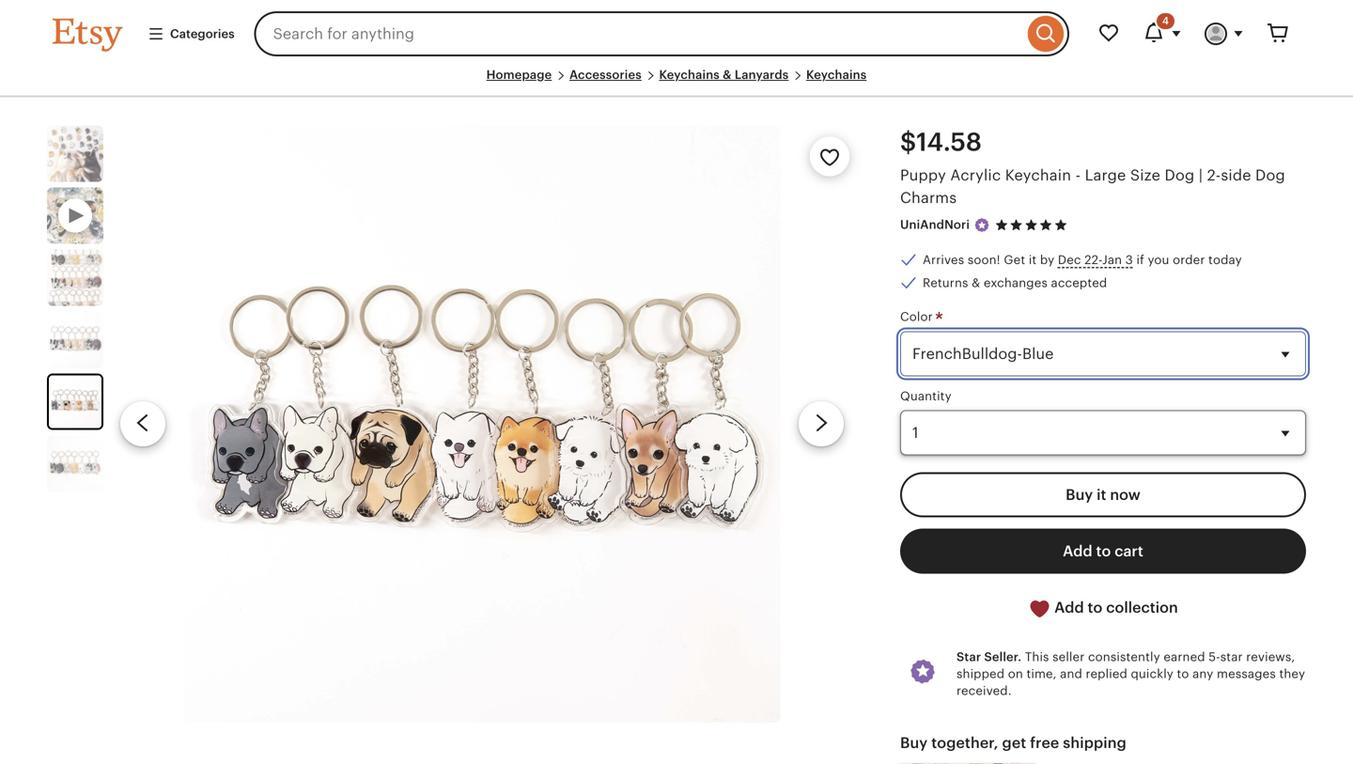 Task type: describe. For each thing, give the bounding box(es) containing it.
quickly
[[1131, 667, 1174, 681]]

22-
[[1085, 253, 1103, 267]]

Search for anything text field
[[254, 11, 1024, 56]]

color
[[900, 310, 937, 324]]

homepage
[[487, 68, 552, 82]]

keychains & lanyards
[[659, 68, 789, 82]]

categories button
[[133, 17, 249, 51]]

it inside button
[[1097, 486, 1107, 503]]

homepage link
[[487, 68, 552, 82]]

keychains for keychains link on the top right
[[806, 68, 867, 82]]

2-
[[1207, 167, 1221, 184]]

to for cart
[[1096, 543, 1111, 560]]

if
[[1137, 253, 1145, 267]]

received.
[[957, 684, 1012, 698]]

cart
[[1115, 543, 1144, 560]]

together,
[[932, 734, 999, 751]]

star
[[1221, 650, 1243, 664]]

buy it now
[[1066, 486, 1141, 503]]

2 dog from the left
[[1256, 167, 1286, 184]]

add to collection button
[[900, 585, 1307, 631]]

shipped
[[957, 667, 1005, 681]]

they
[[1280, 667, 1306, 681]]

buy together, get free shipping
[[900, 734, 1127, 751]]

shipping
[[1063, 734, 1127, 751]]

messages
[[1217, 667, 1276, 681]]

large
[[1085, 167, 1127, 184]]

add to collection
[[1051, 599, 1178, 616]]

by
[[1040, 253, 1055, 267]]

star
[[957, 650, 982, 664]]

to inside the this seller consistently earned 5-star reviews, shipped on time, and replied quickly to any messages they received.
[[1177, 667, 1190, 681]]

& for returns
[[972, 276, 981, 290]]

to for collection
[[1088, 599, 1103, 616]]

dec
[[1058, 253, 1082, 267]]

soon! get
[[968, 253, 1026, 267]]

add for add to cart
[[1063, 543, 1093, 560]]

3
[[1126, 253, 1134, 267]]

jan
[[1103, 253, 1123, 267]]

now
[[1110, 486, 1141, 503]]

time,
[[1027, 667, 1057, 681]]

order
[[1173, 253, 1205, 267]]

puppy acrylic keychain - large size dog | 2-side dog charms
[[900, 167, 1286, 207]]

uniandnori
[[900, 218, 970, 232]]

collection
[[1107, 599, 1178, 616]]

lanyards
[[735, 68, 789, 82]]

earned
[[1164, 650, 1206, 664]]

buy it now button
[[900, 472, 1307, 517]]

keychains & lanyards link
[[659, 68, 789, 82]]

$14.58
[[900, 127, 982, 157]]

categories
[[170, 27, 235, 41]]

seller
[[1053, 650, 1085, 664]]

any
[[1193, 667, 1214, 681]]

puppy acrylic keychain large size dog 2-side dog charms image 2 image
[[47, 250, 103, 306]]

puppy acrylic keychain large size dog 2-side dog charms image 5 image
[[47, 436, 103, 492]]

4 button
[[1132, 11, 1194, 56]]

and
[[1060, 667, 1083, 681]]



Task type: vqa. For each thing, say whether or not it's contained in the screenshot.
stationery
no



Task type: locate. For each thing, give the bounding box(es) containing it.
1 vertical spatial to
[[1088, 599, 1103, 616]]

to inside button
[[1088, 599, 1103, 616]]

on
[[1008, 667, 1024, 681]]

uniandnori link
[[900, 218, 970, 232]]

returns & exchanges accepted
[[923, 276, 1108, 290]]

5-
[[1209, 650, 1221, 664]]

1 vertical spatial add
[[1055, 599, 1084, 616]]

charms
[[900, 190, 957, 207]]

dog right side
[[1256, 167, 1286, 184]]

0 horizontal spatial puppy acrylic keychain large size dog 2-side dog charms image 4 image
[[49, 376, 102, 428]]

keychain
[[1005, 167, 1072, 184]]

0 vertical spatial &
[[723, 68, 732, 82]]

add to cart button
[[900, 529, 1307, 574]]

add up seller at the bottom of the page
[[1055, 599, 1084, 616]]

puppy acrylic keychain large size dog 2-side dog charms image 1 image
[[47, 126, 103, 182]]

to left "collection"
[[1088, 599, 1103, 616]]

1 dog from the left
[[1165, 167, 1195, 184]]

0 vertical spatial add
[[1063, 543, 1093, 560]]

keychains right lanyards
[[806, 68, 867, 82]]

arrives soon! get it by dec 22-jan 3 if you order today
[[923, 253, 1242, 267]]

size
[[1131, 167, 1161, 184]]

free
[[1030, 734, 1060, 751]]

0 horizontal spatial &
[[723, 68, 732, 82]]

add
[[1063, 543, 1093, 560], [1055, 599, 1084, 616]]

menu bar containing homepage
[[53, 68, 1301, 97]]

0 vertical spatial it
[[1029, 253, 1037, 267]]

1 horizontal spatial dog
[[1256, 167, 1286, 184]]

1 horizontal spatial &
[[972, 276, 981, 290]]

keychains for keychains & lanyards
[[659, 68, 720, 82]]

add inside button
[[1063, 543, 1093, 560]]

&
[[723, 68, 732, 82], [972, 276, 981, 290]]

acrylic
[[951, 167, 1001, 184]]

returns
[[923, 276, 969, 290]]

& left lanyards
[[723, 68, 732, 82]]

categories banner
[[19, 0, 1335, 68]]

1 keychains from the left
[[659, 68, 720, 82]]

& right returns
[[972, 276, 981, 290]]

accessories link
[[570, 68, 642, 82]]

buy inside buy it now button
[[1066, 486, 1093, 503]]

to left cart
[[1096, 543, 1111, 560]]

4
[[1163, 15, 1169, 27]]

1 vertical spatial it
[[1097, 486, 1107, 503]]

it left now
[[1097, 486, 1107, 503]]

replied
[[1086, 667, 1128, 681]]

1 horizontal spatial keychains
[[806, 68, 867, 82]]

1 vertical spatial &
[[972, 276, 981, 290]]

dog
[[1165, 167, 1195, 184], [1256, 167, 1286, 184]]

reviews,
[[1247, 650, 1296, 664]]

this seller consistently earned 5-star reviews, shipped on time, and replied quickly to any messages they received.
[[957, 650, 1306, 698]]

buy for buy it now
[[1066, 486, 1093, 503]]

keychains
[[659, 68, 720, 82], [806, 68, 867, 82]]

1 horizontal spatial puppy acrylic keychain large size dog 2-side dog charms image 4 image
[[184, 126, 781, 723]]

buy for buy together, get free shipping
[[900, 734, 928, 751]]

exchanges
[[984, 276, 1048, 290]]

add to cart
[[1063, 543, 1144, 560]]

0 horizontal spatial it
[[1029, 253, 1037, 267]]

buy left now
[[1066, 486, 1093, 503]]

add inside button
[[1055, 599, 1084, 616]]

add for add to collection
[[1055, 599, 1084, 616]]

menu bar
[[53, 68, 1301, 97]]

buy left together,
[[900, 734, 928, 751]]

dog left |
[[1165, 167, 1195, 184]]

0 vertical spatial to
[[1096, 543, 1111, 560]]

None search field
[[254, 11, 1070, 56]]

it left 'by' on the top of page
[[1029, 253, 1037, 267]]

2 vertical spatial to
[[1177, 667, 1190, 681]]

none search field inside categories banner
[[254, 11, 1070, 56]]

keychains down search for anything text box
[[659, 68, 720, 82]]

this
[[1025, 650, 1050, 664]]

|
[[1199, 167, 1203, 184]]

you
[[1148, 253, 1170, 267]]

star seller.
[[957, 650, 1022, 664]]

-
[[1076, 167, 1081, 184]]

quantity
[[900, 389, 952, 403]]

side
[[1221, 167, 1252, 184]]

keychains link
[[806, 68, 867, 82]]

to down earned
[[1177, 667, 1190, 681]]

today
[[1209, 253, 1242, 267]]

buy
[[1066, 486, 1093, 503], [900, 734, 928, 751]]

accepted
[[1051, 276, 1108, 290]]

get
[[1003, 734, 1027, 751]]

it
[[1029, 253, 1037, 267], [1097, 486, 1107, 503]]

0 vertical spatial buy
[[1066, 486, 1093, 503]]

0 horizontal spatial buy
[[900, 734, 928, 751]]

1 horizontal spatial it
[[1097, 486, 1107, 503]]

accessories
[[570, 68, 642, 82]]

to inside button
[[1096, 543, 1111, 560]]

1 horizontal spatial buy
[[1066, 486, 1093, 503]]

2 keychains from the left
[[806, 68, 867, 82]]

puppy acrylic keychain large size dog 2-side dog charms image 3 image
[[47, 312, 103, 368]]

arrives
[[923, 253, 965, 267]]

consistently
[[1088, 650, 1161, 664]]

& for keychains
[[723, 68, 732, 82]]

0 horizontal spatial keychains
[[659, 68, 720, 82]]

puppy acrylic keychain large size dog 2-side dog charms image 4 image
[[184, 126, 781, 723], [49, 376, 102, 428]]

to
[[1096, 543, 1111, 560], [1088, 599, 1103, 616], [1177, 667, 1190, 681]]

add left cart
[[1063, 543, 1093, 560]]

seller.
[[985, 650, 1022, 664]]

star_seller image
[[974, 217, 991, 234]]

1 vertical spatial buy
[[900, 734, 928, 751]]

puppy
[[900, 167, 946, 184]]

0 horizontal spatial dog
[[1165, 167, 1195, 184]]



